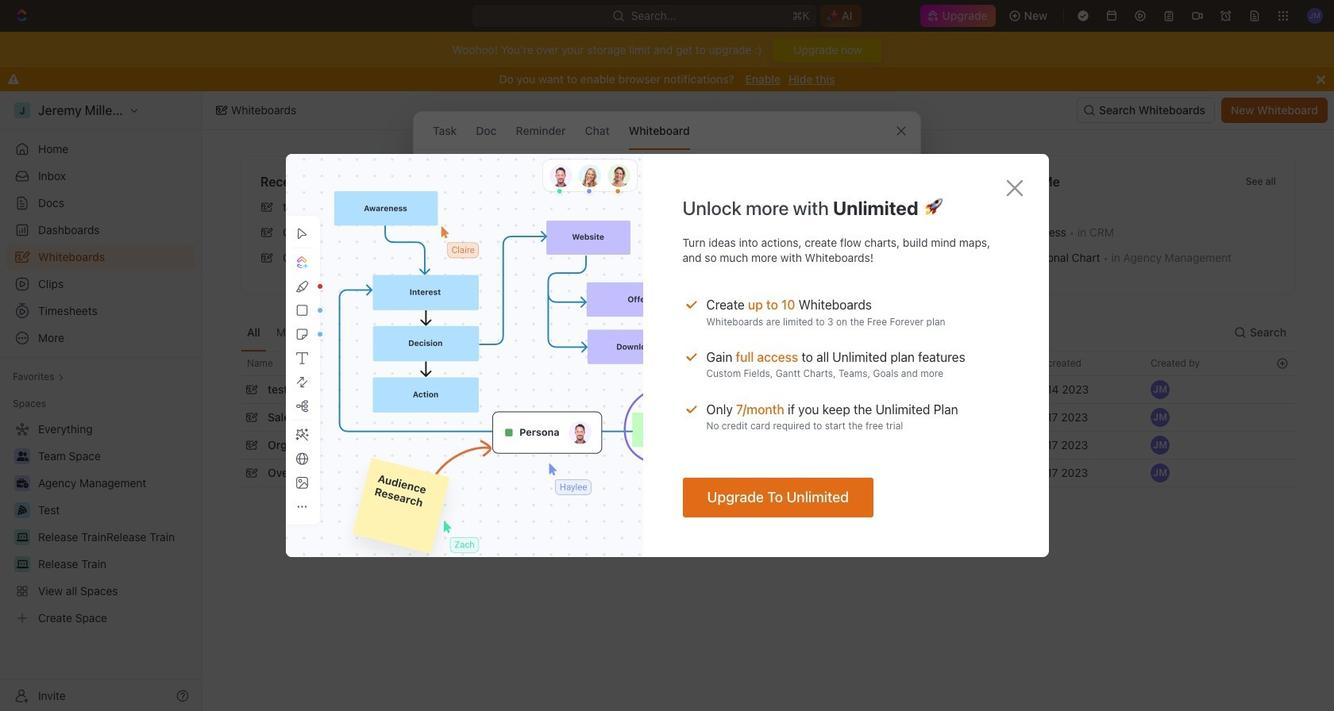 Task type: describe. For each thing, give the bounding box(es) containing it.
1 row from the top
[[241, 351, 1296, 377]]

1 jeremy miller, , element from the top
[[1151, 380, 1170, 400]]

tree inside sidebar navigation
[[6, 417, 195, 631]]

sidebar navigation
[[0, 91, 203, 712]]

4 jeremy miller, , element from the top
[[1151, 464, 1170, 483]]

2 jeremy miller, , element from the top
[[1151, 408, 1170, 427]]

business time image
[[739, 469, 749, 477]]



Task type: locate. For each thing, give the bounding box(es) containing it.
3 row from the top
[[241, 402, 1296, 434]]

4 row from the top
[[241, 430, 1296, 462]]

3 jeremy miller, , element from the top
[[1151, 436, 1170, 455]]

table
[[241, 351, 1296, 489]]

no favorited whiteboards image
[[737, 192, 800, 255]]

tab list
[[241, 314, 368, 351]]

dialog
[[413, 111, 921, 346], [286, 154, 1049, 558]]

cell
[[887, 377, 1014, 404], [1269, 377, 1296, 404], [1269, 404, 1296, 431], [1269, 432, 1296, 459], [1269, 460, 1296, 487]]

tree
[[6, 417, 195, 631]]

row
[[241, 351, 1296, 377], [241, 374, 1296, 406], [241, 402, 1296, 434], [241, 430, 1296, 462], [241, 458, 1296, 489]]

jeremy miller, , element
[[1151, 380, 1170, 400], [1151, 408, 1170, 427], [1151, 436, 1170, 455], [1151, 464, 1170, 483]]

2 row from the top
[[241, 374, 1296, 406]]

5 row from the top
[[241, 458, 1296, 489]]

Name this Whiteboard... field
[[414, 201, 921, 220]]



Task type: vqa. For each thing, say whether or not it's contained in the screenshot.
Jeremy Miller, , element
yes



